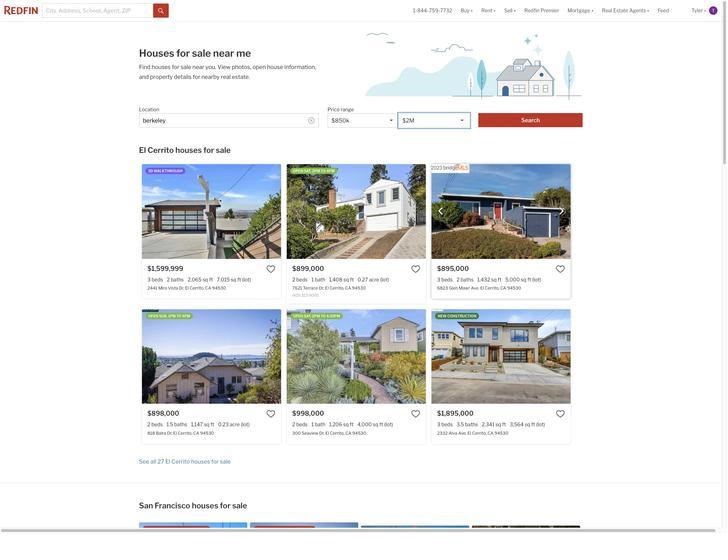 Task type: describe. For each thing, give the bounding box(es) containing it.
estate.
[[232, 74, 250, 80]]

open sat, 2pm to 4:30pm
[[293, 314, 340, 318]]

$2m
[[403, 117, 414, 124]]

2pm for $899,000
[[312, 169, 320, 173]]

sq for 3,564
[[525, 422, 530, 428]]

premier
[[541, 8, 559, 14]]

sell
[[504, 8, 513, 14]]

1 bath for $899,000
[[312, 276, 325, 282]]

favorite button image for $895,000
[[556, 265, 565, 274]]

7621
[[292, 285, 302, 291]]

ft for 1,147 sq ft
[[211, 422, 214, 428]]

vista
[[168, 285, 178, 291]]

0 vertical spatial near
[[213, 47, 234, 59]]

1,432
[[478, 276, 490, 282]]

open for $998,000
[[293, 314, 303, 318]]

1pm
[[168, 314, 176, 318]]

4,000
[[357, 422, 372, 428]]

walkthrough
[[154, 169, 183, 173]]

844-
[[417, 8, 429, 14]]

rent ▾
[[481, 8, 496, 14]]

find
[[139, 64, 150, 70]]

cerrito, for 300 seaview dr, el cerrito, ca 94530
[[330, 430, 345, 436]]

2332
[[437, 430, 448, 436]]

1 for $899,000
[[312, 276, 314, 282]]

search button
[[479, 113, 583, 127]]

1 horizontal spatial ave,
[[471, 285, 479, 291]]

9000
[[309, 293, 319, 297]]

1,147
[[191, 422, 203, 428]]

1 vertical spatial city, address, school, agent, zip search field
[[139, 113, 319, 128]]

3,564
[[510, 422, 524, 428]]

mira
[[158, 285, 167, 291]]

sq for 5,000
[[521, 276, 526, 282]]

94530 down 7,015
[[212, 285, 226, 291]]

buy
[[461, 8, 470, 14]]

1 for $998,000
[[312, 422, 314, 428]]

sat, for $899,000
[[304, 169, 311, 173]]

photos,
[[232, 64, 251, 70]]

3.5 baths
[[457, 422, 478, 428]]

houses down 818 balra dr, el cerrito, ca 94530
[[191, 458, 210, 465]]

beds for $998,000
[[296, 422, 308, 428]]

favorite button image for $998,000
[[411, 410, 420, 419]]

2,341
[[482, 422, 495, 428]]

0.23 acre (lot)
[[218, 422, 250, 428]]

redfin premier button
[[520, 0, 563, 21]]

3d walkthrough
[[148, 169, 183, 173]]

see
[[139, 458, 149, 465]]

94530 for 818 balra dr, el cerrito, ca 94530
[[200, 430, 214, 436]]

(lot) right '0.23'
[[241, 422, 250, 428]]

6823 glen mawr ave, el cerrito, ca 94530
[[437, 285, 521, 291]]

(lot) for $895,000
[[532, 276, 541, 282]]

mortgage
[[568, 8, 590, 14]]

seaview
[[302, 430, 318, 436]]

2 for $998,000
[[292, 422, 295, 428]]

2pm for $998,000
[[312, 314, 320, 318]]

1,408
[[329, 276, 342, 282]]

mortgage ▾ button
[[563, 0, 598, 21]]

baths for $898,000
[[174, 422, 187, 428]]

acre for $898,000
[[230, 422, 240, 428]]

san
[[139, 501, 153, 510]]

bath for $899,000
[[315, 276, 325, 282]]

information,
[[284, 64, 316, 70]]

7621 terrace dr, el cerrito, ca 94530 (415) 323-9000
[[292, 285, 366, 297]]

real estate agents ▾
[[602, 8, 649, 14]]

see all 27 el cerrito houses for sale
[[139, 458, 231, 465]]

beds for $895,000
[[441, 276, 453, 282]]

1.5 baths
[[167, 422, 187, 428]]

cerrito, for 7621 terrace dr, el cerrito, ca 94530 (415) 323-9000
[[330, 285, 344, 291]]

you.
[[206, 64, 216, 70]]

el cerrito houses for sale
[[139, 146, 231, 155]]

1 photo of 2332 alva ave, el cerrito, ca 94530 image from the left
[[432, 309, 571, 404]]

to for $899,000
[[321, 169, 326, 173]]

759-
[[429, 8, 440, 14]]

ca down 5,000
[[500, 285, 506, 291]]

photo of 321 7th ave, san francisco, ca 94118 image
[[361, 526, 469, 533]]

location
[[139, 106, 159, 112]]

1-
[[413, 8, 417, 14]]

details
[[174, 74, 192, 80]]

3 for $895,000
[[437, 276, 440, 282]]

tyler ▾
[[692, 8, 706, 14]]

3 beds for $1,599,999
[[147, 276, 163, 282]]

1 photo of 7621 terrace dr, el cerrito, ca 94530 image from the left
[[287, 164, 426, 259]]

2,065
[[188, 276, 202, 282]]

ft for 1,408 sq ft
[[350, 276, 354, 282]]

1 photo of 6823 glen mawr ave, el cerrito, ca 94530 image from the left
[[432, 164, 571, 259]]

sq for 7,015
[[231, 276, 236, 282]]

1-844-759-7732 link
[[413, 8, 452, 14]]

mortgage ▾ button
[[568, 0, 594, 21]]

▾ for buy ▾
[[471, 8, 473, 14]]

ca for 818 balra dr, el cerrito, ca 94530
[[193, 430, 199, 436]]

redfin
[[525, 8, 540, 14]]

real
[[602, 8, 612, 14]]

1,206
[[329, 422, 342, 428]]

ft for 2,341 sq ft
[[502, 422, 506, 428]]

1 bath for $998,000
[[312, 422, 325, 428]]

ft for 4,000 sq ft (lot)
[[379, 422, 383, 428]]

▾ for rent ▾
[[494, 8, 496, 14]]

0.27
[[358, 276, 368, 282]]

0 vertical spatial cerrito
[[148, 146, 174, 155]]

sq for 1,432
[[491, 276, 497, 282]]

94530 for 7621 terrace dr, el cerrito, ca 94530 (415) 323-9000
[[352, 285, 366, 291]]

search
[[521, 117, 540, 124]]

2441 mira vista dr, el cerrito, ca 94530
[[147, 285, 226, 291]]

ft for 3,564 sq ft (lot)
[[531, 422, 535, 428]]

property
[[150, 74, 173, 80]]

sq for 2,341
[[496, 422, 501, 428]]

2 baths for $1,599,999
[[167, 276, 184, 282]]

2 photo of 2441 mira vista dr, el cerrito, ca 94530 image from the left
[[281, 164, 420, 259]]

▾ for sell ▾
[[514, 8, 516, 14]]

el inside the 7621 terrace dr, el cerrito, ca 94530 (415) 323-9000
[[325, 285, 329, 291]]

1 photo of 2441 mira vista dr, el cerrito, ca 94530 image from the left
[[142, 164, 281, 259]]

818 balra dr, el cerrito, ca 94530
[[147, 430, 214, 436]]

▾ for tyler ▾
[[704, 8, 706, 14]]

1 photo of 300 seaview dr, el cerrito, ca 94530 image from the left
[[287, 309, 426, 404]]

cerrito, down 2,065
[[190, 285, 204, 291]]

to for $898,000
[[176, 314, 181, 318]]

7732
[[440, 8, 452, 14]]

323-
[[301, 293, 309, 297]]

ft for 5,000 sq ft (lot)
[[528, 276, 531, 282]]

$998,000
[[292, 410, 324, 417]]

1 photo of 818 balra dr, el cerrito, ca 94530 image from the left
[[142, 309, 281, 404]]

$895,000
[[437, 265, 469, 272]]

(lot) for $998,000
[[384, 422, 393, 428]]

houses for sale near me
[[139, 47, 251, 59]]

3 beds for $895,000
[[437, 276, 453, 282]]

buy ▾
[[461, 8, 473, 14]]

sq for 1,206
[[343, 422, 349, 428]]

(lot) right 0.27 at the bottom of the page
[[380, 276, 389, 282]]

favorite button checkbox for $1,599,999
[[266, 265, 275, 274]]

3d
[[148, 169, 153, 173]]

4pm for $899,000
[[326, 169, 335, 173]]

redfin premier
[[525, 8, 559, 14]]

favorite button image for $1,599,999
[[266, 265, 275, 274]]

baths for $1,895,000
[[465, 422, 478, 428]]

rent ▾ button
[[481, 0, 496, 21]]

1,147 sq ft
[[191, 422, 214, 428]]

beds for $1,599,999
[[152, 276, 163, 282]]

open sun, 1pm to 4pm
[[148, 314, 190, 318]]

ca for 2332 alva ave, el cerrito, ca 94530
[[488, 430, 494, 436]]

sell ▾ button
[[500, 0, 520, 21]]

(lot) for $1,599,999
[[242, 276, 251, 282]]

balra
[[156, 430, 166, 436]]

0.23
[[218, 422, 229, 428]]



Task type: locate. For each thing, give the bounding box(es) containing it.
ave,
[[471, 285, 479, 291], [458, 430, 467, 436]]

0 horizontal spatial 2 baths
[[167, 276, 184, 282]]

1 ▾ from the left
[[471, 8, 473, 14]]

2 beds up 818 on the left bottom of page
[[147, 422, 163, 428]]

2 baths up mawr
[[457, 276, 474, 282]]

1 vertical spatial 2pm
[[312, 314, 320, 318]]

cerrito, down the 1,432 sq ft
[[485, 285, 500, 291]]

0 horizontal spatial acre
[[230, 422, 240, 428]]

1 bath up terrace
[[312, 276, 325, 282]]

1,206 sq ft
[[329, 422, 354, 428]]

beds up 300 at the bottom left of page
[[296, 422, 308, 428]]

houses
[[139, 47, 174, 59]]

dr,
[[179, 285, 184, 291], [319, 285, 324, 291], [167, 430, 172, 436], [319, 430, 325, 436]]

2 photo of 818 balra dr, el cerrito, ca 94530 image from the left
[[281, 309, 420, 404]]

7,015
[[217, 276, 230, 282]]

for inside view photos, open house information, and property details for nearby real estate.
[[193, 74, 200, 80]]

ft for 7,015 sq ft (lot)
[[237, 276, 241, 282]]

94530 down 4,000
[[352, 430, 366, 436]]

2 horizontal spatial favorite button image
[[556, 265, 565, 274]]

favorite button image
[[266, 265, 275, 274], [411, 410, 420, 419], [556, 410, 565, 419]]

94530
[[212, 285, 226, 291], [352, 285, 366, 291], [507, 285, 521, 291], [200, 430, 214, 436], [352, 430, 366, 436], [495, 430, 508, 436]]

3 beds up 2332
[[437, 422, 453, 428]]

5 ▾ from the left
[[647, 8, 649, 14]]

ft right 7,015
[[237, 276, 241, 282]]

ft left 0.27 at the bottom of the page
[[350, 276, 354, 282]]

27
[[157, 458, 164, 465]]

0 horizontal spatial ave,
[[458, 430, 467, 436]]

sq right 1,408
[[344, 276, 349, 282]]

cerrito, for 2332 alva ave, el cerrito, ca 94530
[[472, 430, 487, 436]]

view
[[218, 64, 231, 70]]

favorite button checkbox
[[266, 265, 275, 274], [556, 410, 565, 419]]

houses up walkthrough
[[175, 146, 202, 155]]

3 up 6823
[[437, 276, 440, 282]]

beds up '2441'
[[152, 276, 163, 282]]

2 beds for $898,000
[[147, 422, 163, 428]]

3 beds
[[147, 276, 163, 282], [437, 276, 453, 282], [437, 422, 453, 428]]

open
[[253, 64, 266, 70]]

open for $898,000
[[148, 314, 158, 318]]

1,408 sq ft
[[329, 276, 354, 282]]

terrace
[[303, 285, 318, 291]]

clear input button
[[308, 117, 315, 124]]

dr, for 818 balra dr, el cerrito, ca 94530
[[167, 430, 172, 436]]

3 beds up 6823
[[437, 276, 453, 282]]

1 horizontal spatial favorite button checkbox
[[556, 410, 565, 419]]

$850k
[[332, 117, 349, 124]]

ca down 1,206 sq ft on the bottom left of the page
[[346, 430, 352, 436]]

me
[[236, 47, 251, 59]]

1 vertical spatial ave,
[[458, 430, 467, 436]]

sq for 4,000
[[373, 422, 378, 428]]

search input image
[[308, 117, 315, 124]]

acre for $899,000
[[369, 276, 379, 282]]

2 beds for $998,000
[[292, 422, 308, 428]]

2,341 sq ft
[[482, 422, 506, 428]]

open sat, 2pm to 4pm
[[293, 169, 335, 173]]

buy ▾ button
[[461, 0, 473, 21]]

ca for 300 seaview dr, el cerrito, ca 94530
[[346, 430, 352, 436]]

1 up seaview
[[312, 422, 314, 428]]

▾ right tyler
[[704, 8, 706, 14]]

buy ▾ button
[[457, 0, 477, 21]]

feed button
[[654, 0, 688, 21]]

2 beds
[[292, 276, 308, 282], [147, 422, 163, 428], [292, 422, 308, 428]]

ft for 1,206 sq ft
[[350, 422, 354, 428]]

ca down 1,408 sq ft
[[345, 285, 351, 291]]

1 vertical spatial near
[[192, 64, 204, 70]]

favorite button checkbox for $998,000
[[411, 410, 420, 419]]

0 horizontal spatial favorite button image
[[266, 410, 275, 419]]

94530 down 2,341 sq ft
[[495, 430, 508, 436]]

0 horizontal spatial favorite button image
[[266, 265, 275, 274]]

sq for 1,147
[[204, 422, 209, 428]]

2 photo of 2332 alva ave, el cerrito, ca 94530 image from the left
[[571, 309, 710, 404]]

ft left 3,564 at the right
[[502, 422, 506, 428]]

cerrito
[[148, 146, 174, 155], [172, 458, 190, 465]]

submit search image
[[158, 8, 164, 14]]

cerrito, down 1,206
[[330, 430, 345, 436]]

2332 alva ave, el cerrito, ca 94530
[[437, 430, 508, 436]]

7,015 sq ft (lot)
[[217, 276, 251, 282]]

2 sat, from the top
[[304, 314, 311, 318]]

baths up mawr
[[461, 276, 474, 282]]

new construction
[[438, 314, 476, 318]]

5,000 sq ft (lot)
[[505, 276, 541, 282]]

sq right 2,341
[[496, 422, 501, 428]]

estate
[[613, 8, 628, 14]]

ft for 1,432 sq ft
[[498, 276, 502, 282]]

2 up 818 on the left bottom of page
[[147, 422, 150, 428]]

2 up 300 at the bottom left of page
[[292, 422, 295, 428]]

sq right 3,564 at the right
[[525, 422, 530, 428]]

ft left 5,000
[[498, 276, 502, 282]]

94530 for 300 seaview dr, el cerrito, ca 94530
[[352, 430, 366, 436]]

cerrito, for 818 balra dr, el cerrito, ca 94530
[[178, 430, 192, 436]]

2 1 bath from the top
[[312, 422, 325, 428]]

sq right "1,432"
[[491, 276, 497, 282]]

1 bath from the top
[[315, 276, 325, 282]]

2pm
[[312, 169, 320, 173], [312, 314, 320, 318]]

cerrito, inside the 7621 terrace dr, el cerrito, ca 94530 (415) 323-9000
[[330, 285, 344, 291]]

2 ▾ from the left
[[494, 8, 496, 14]]

0 vertical spatial city, address, school, agent, zip search field
[[42, 4, 153, 18]]

0 vertical spatial bath
[[315, 276, 325, 282]]

photo of 7621 terrace dr, el cerrito, ca 94530 image
[[287, 164, 426, 259], [426, 164, 565, 259]]

photo of 300 seaview dr, el cerrito, ca 94530 image
[[287, 309, 426, 404], [426, 309, 565, 404]]

1.5
[[167, 422, 173, 428]]

sq right 4,000
[[373, 422, 378, 428]]

94530 down 1,147 sq ft
[[200, 430, 214, 436]]

baths for $1,599,999
[[171, 276, 184, 282]]

houses up photo of 1847 29th ave, san francisco, ca 94122 in the left of the page
[[192, 501, 218, 510]]

cerrito, down 1.5 baths in the left of the page
[[178, 430, 192, 436]]

0 horizontal spatial near
[[192, 64, 204, 70]]

to for $998,000
[[321, 314, 326, 318]]

1 1 bath from the top
[[312, 276, 325, 282]]

sq right 7,015
[[231, 276, 236, 282]]

sq right 1,206
[[343, 422, 349, 428]]

dr, right terrace
[[319, 285, 324, 291]]

dr, right seaview
[[319, 430, 325, 436]]

baths up 818 balra dr, el cerrito, ca 94530
[[174, 422, 187, 428]]

▾ right sell
[[514, 8, 516, 14]]

range
[[341, 106, 354, 112]]

beds
[[152, 276, 163, 282], [296, 276, 308, 282], [441, 276, 453, 282], [151, 422, 163, 428], [296, 422, 308, 428], [441, 422, 453, 428]]

0 vertical spatial 1
[[312, 276, 314, 282]]

cerrito right 27
[[172, 458, 190, 465]]

mawr
[[459, 285, 470, 291]]

1 vertical spatial bath
[[315, 422, 325, 428]]

0 vertical spatial 1 bath
[[312, 276, 325, 282]]

favorite button checkbox for $899,000
[[411, 265, 420, 274]]

2 2 baths from the left
[[457, 276, 474, 282]]

1 horizontal spatial near
[[213, 47, 234, 59]]

beds up balra
[[151, 422, 163, 428]]

0.27 acre (lot)
[[358, 276, 389, 282]]

dr, right the vista
[[179, 285, 184, 291]]

2 beds up 300 at the bottom left of page
[[292, 422, 308, 428]]

favorite button image
[[411, 265, 420, 274], [556, 265, 565, 274], [266, 410, 275, 419]]

1 vertical spatial 1
[[312, 422, 314, 428]]

ca inside the 7621 terrace dr, el cerrito, ca 94530 (415) 323-9000
[[345, 285, 351, 291]]

94530 for 2332 alva ave, el cerrito, ca 94530
[[495, 430, 508, 436]]

1 sat, from the top
[[304, 169, 311, 173]]

1 horizontal spatial 4pm
[[326, 169, 335, 173]]

1 vertical spatial sat,
[[304, 314, 311, 318]]

2 bath from the top
[[315, 422, 325, 428]]

dr, down 1.5
[[167, 430, 172, 436]]

(lot) right 5,000
[[532, 276, 541, 282]]

(lot) for $1,895,000
[[536, 422, 545, 428]]

open
[[293, 169, 303, 173], [148, 314, 158, 318], [293, 314, 303, 318]]

sq for 1,408
[[344, 276, 349, 282]]

real estate agents ▾ button
[[598, 0, 654, 21]]

1 2pm from the top
[[312, 169, 320, 173]]

ft left '0.23'
[[211, 422, 214, 428]]

rent ▾ button
[[477, 0, 500, 21]]

▾ right agents at the top right
[[647, 8, 649, 14]]

favorite button checkbox for $895,000
[[556, 265, 565, 274]]

2 beds for $899,000
[[292, 276, 308, 282]]

3 beds for $1,895,000
[[437, 422, 453, 428]]

dr, for 300 seaview dr, el cerrito, ca 94530
[[319, 430, 325, 436]]

acre right 0.27 at the bottom of the page
[[369, 276, 379, 282]]

0 vertical spatial sat,
[[304, 169, 311, 173]]

1 vertical spatial favorite button checkbox
[[556, 410, 565, 419]]

(lot)
[[242, 276, 251, 282], [380, 276, 389, 282], [532, 276, 541, 282], [241, 422, 250, 428], [384, 422, 393, 428], [536, 422, 545, 428]]

baths for $895,000
[[461, 276, 474, 282]]

6 ▾ from the left
[[704, 8, 706, 14]]

photo of 2441 mira vista dr, el cerrito, ca 94530 image
[[142, 164, 281, 259], [281, 164, 420, 259]]

baths up 2332 alva ave, el cerrito, ca 94530 at right bottom
[[465, 422, 478, 428]]

dr, inside the 7621 terrace dr, el cerrito, ca 94530 (415) 323-9000
[[319, 285, 324, 291]]

2 baths up the vista
[[167, 276, 184, 282]]

near left you.
[[192, 64, 204, 70]]

▾ for mortgage ▾
[[591, 8, 594, 14]]

ft right 5,000
[[528, 276, 531, 282]]

construction
[[447, 314, 476, 318]]

2 horizontal spatial favorite button image
[[556, 410, 565, 419]]

1
[[312, 276, 314, 282], [312, 422, 314, 428]]

ft left 7,015
[[209, 276, 213, 282]]

0 vertical spatial 4pm
[[326, 169, 335, 173]]

photo of 6823 glen mawr ave, el cerrito, ca 94530 image
[[432, 164, 571, 259], [571, 164, 710, 259]]

0 vertical spatial 2pm
[[312, 169, 320, 173]]

favorite button image for $1,895,000
[[556, 410, 565, 419]]

4 ▾ from the left
[[591, 8, 594, 14]]

(lot) right 4,000
[[384, 422, 393, 428]]

300
[[292, 430, 301, 436]]

0 horizontal spatial favorite button checkbox
[[266, 265, 275, 274]]

2 beds up 7621
[[292, 276, 308, 282]]

sq right 1,147
[[204, 422, 209, 428]]

san francisco houses for sale
[[139, 501, 247, 510]]

sell ▾ button
[[504, 0, 516, 21]]

beds for $898,000
[[151, 422, 163, 428]]

price
[[328, 106, 340, 112]]

1 1 from the top
[[312, 276, 314, 282]]

2 for $898,000
[[147, 422, 150, 428]]

1 vertical spatial cerrito
[[172, 458, 190, 465]]

sat, for $998,000
[[304, 314, 311, 318]]

1 2 baths from the left
[[167, 276, 184, 282]]

2 photo of 6823 glen mawr ave, el cerrito, ca 94530 image from the left
[[571, 164, 710, 259]]

$1,599,999
[[147, 265, 183, 272]]

sq for 2,065
[[203, 276, 208, 282]]

2 photo of 7621 terrace dr, el cerrito, ca 94530 image from the left
[[426, 164, 565, 259]]

el
[[139, 146, 146, 155], [185, 285, 189, 291], [325, 285, 329, 291], [480, 285, 484, 291], [173, 430, 177, 436], [325, 430, 329, 436], [468, 430, 471, 436], [165, 458, 170, 465]]

sun,
[[159, 314, 167, 318]]

818
[[147, 430, 155, 436]]

dr, for 7621 terrace dr, el cerrito, ca 94530 (415) 323-9000
[[319, 285, 324, 291]]

1 horizontal spatial favorite button image
[[411, 410, 420, 419]]

2 up glen
[[457, 276, 460, 282]]

photo of 1847 29th ave, san francisco, ca 94122 image
[[139, 522, 247, 533]]

3 for $1,895,000
[[437, 422, 440, 428]]

user photo image
[[709, 6, 718, 15]]

beds up 7621
[[296, 276, 308, 282]]

1 horizontal spatial 2 baths
[[457, 276, 474, 282]]

beds up 6823
[[441, 276, 453, 282]]

1 horizontal spatial acre
[[369, 276, 379, 282]]

0 vertical spatial acre
[[369, 276, 379, 282]]

sq right 2,065
[[203, 276, 208, 282]]

2 up the vista
[[167, 276, 170, 282]]

cerrito, down 1,408
[[330, 285, 344, 291]]

all
[[150, 458, 156, 465]]

1 vertical spatial 4pm
[[182, 314, 190, 318]]

2 baths for $895,000
[[457, 276, 474, 282]]

nearby
[[202, 74, 220, 80]]

acre
[[369, 276, 379, 282], [230, 422, 240, 428]]

sq
[[203, 276, 208, 282], [231, 276, 236, 282], [344, 276, 349, 282], [491, 276, 497, 282], [521, 276, 526, 282], [204, 422, 209, 428], [343, 422, 349, 428], [373, 422, 378, 428], [496, 422, 501, 428], [525, 422, 530, 428]]

new
[[438, 314, 447, 318]]

ca down 2,065 sq ft
[[205, 285, 211, 291]]

beds for $1,895,000
[[441, 422, 453, 428]]

2 for $899,000
[[292, 276, 295, 282]]

ft right 4,000
[[379, 422, 383, 428]]

near up 'view'
[[213, 47, 234, 59]]

3 up 2332
[[437, 422, 440, 428]]

3 up '2441'
[[147, 276, 151, 282]]

3,564 sq ft (lot)
[[510, 422, 545, 428]]

photo of 2332 alva ave, el cerrito, ca 94530 image
[[432, 309, 571, 404], [571, 309, 710, 404]]

ft right 3,564 at the right
[[531, 422, 535, 428]]

3 ▾ from the left
[[514, 8, 516, 14]]

(lot) right 3,564 at the right
[[536, 422, 545, 428]]

3.5
[[457, 422, 464, 428]]

ave, down the 3.5
[[458, 430, 467, 436]]

beds for $899,000
[[296, 276, 308, 282]]

(lot) right 7,015
[[242, 276, 251, 282]]

francisco
[[155, 501, 190, 510]]

0 vertical spatial favorite button checkbox
[[266, 265, 275, 274]]

1 horizontal spatial favorite button image
[[411, 265, 420, 274]]

price range
[[328, 106, 354, 112]]

3
[[147, 276, 151, 282], [437, 276, 440, 282], [437, 422, 440, 428]]

favorite button checkbox for $898,000
[[266, 410, 275, 419]]

cerrito, down 2,341
[[472, 430, 487, 436]]

▾ inside dropdown button
[[647, 8, 649, 14]]

cerrito up 3d walkthrough
[[148, 146, 174, 155]]

bath up terrace
[[315, 276, 325, 282]]

0 vertical spatial ave,
[[471, 285, 479, 291]]

beds up 2332
[[441, 422, 453, 428]]

94530 down 5,000
[[507, 285, 521, 291]]

ft for 2,065 sq ft
[[209, 276, 213, 282]]

(415)
[[292, 293, 301, 297]]

▾ right rent
[[494, 8, 496, 14]]

94530 down 0.27 at the bottom of the page
[[352, 285, 366, 291]]

6823
[[437, 285, 448, 291]]

open for $899,000
[[293, 169, 303, 173]]

photo of 50 burlwood dr, san francisco, ca 94127 image
[[250, 522, 358, 533]]

2 up 7621
[[292, 276, 295, 282]]

4pm for $898,000
[[182, 314, 190, 318]]

▾ right mortgage
[[591, 8, 594, 14]]

houses up property
[[152, 64, 171, 70]]

acre right '0.23'
[[230, 422, 240, 428]]

1 up terrace
[[312, 276, 314, 282]]

1 bath up seaview
[[312, 422, 325, 428]]

3 beds up '2441'
[[147, 276, 163, 282]]

2 photo of 300 seaview dr, el cerrito, ca 94530 image from the left
[[426, 309, 565, 404]]

baths up the vista
[[171, 276, 184, 282]]

2,065 sq ft
[[188, 276, 213, 282]]

house
[[267, 64, 283, 70]]

▾ right buy
[[471, 8, 473, 14]]

real estate agents ▾ link
[[602, 0, 649, 21]]

photo of 818 balra dr, el cerrito, ca 94530 image
[[142, 309, 281, 404], [281, 309, 420, 404]]

sq right 5,000
[[521, 276, 526, 282]]

to
[[321, 169, 326, 173], [176, 314, 181, 318], [321, 314, 326, 318]]

favorite button checkbox
[[411, 265, 420, 274], [556, 265, 565, 274], [266, 410, 275, 419], [411, 410, 420, 419]]

▾
[[471, 8, 473, 14], [494, 8, 496, 14], [514, 8, 516, 14], [591, 8, 594, 14], [647, 8, 649, 14], [704, 8, 706, 14]]

300 seaview dr, el cerrito, ca 94530
[[292, 430, 366, 436]]

favorite button image for $898,000
[[266, 410, 275, 419]]

near
[[213, 47, 234, 59], [192, 64, 204, 70]]

mortgage ▾
[[568, 8, 594, 14]]

feed
[[658, 8, 669, 14]]

2 2pm from the top
[[312, 314, 320, 318]]

favorite button checkbox for $1,895,000
[[556, 410, 565, 419]]

ca down 2,341
[[488, 430, 494, 436]]

ave, right mawr
[[471, 285, 479, 291]]

3 for $1,599,999
[[147, 276, 151, 282]]

4:30pm
[[326, 314, 340, 318]]

bath up 300 seaview dr, el cerrito, ca 94530
[[315, 422, 325, 428]]

photo of 238 olive st #202, san francisco, ca 94109 image
[[472, 526, 580, 533]]

ca down 1,147
[[193, 430, 199, 436]]

2 baths
[[167, 276, 184, 282], [457, 276, 474, 282]]

1 vertical spatial acre
[[230, 422, 240, 428]]

favorite button image for $899,000
[[411, 265, 420, 274]]

1-844-759-7732
[[413, 8, 452, 14]]

2 1 from the top
[[312, 422, 314, 428]]

City, Address, School, Agent, ZIP search field
[[42, 4, 153, 18], [139, 113, 319, 128]]

bath for $998,000
[[315, 422, 325, 428]]

1 vertical spatial 1 bath
[[312, 422, 325, 428]]

94530 inside the 7621 terrace dr, el cerrito, ca 94530 (415) 323-9000
[[352, 285, 366, 291]]

ft left 4,000
[[350, 422, 354, 428]]

ca for 7621 terrace dr, el cerrito, ca 94530 (415) 323-9000
[[345, 285, 351, 291]]

0 horizontal spatial 4pm
[[182, 314, 190, 318]]



Task type: vqa. For each thing, say whether or not it's contained in the screenshot.
$898,000's "acre"
yes



